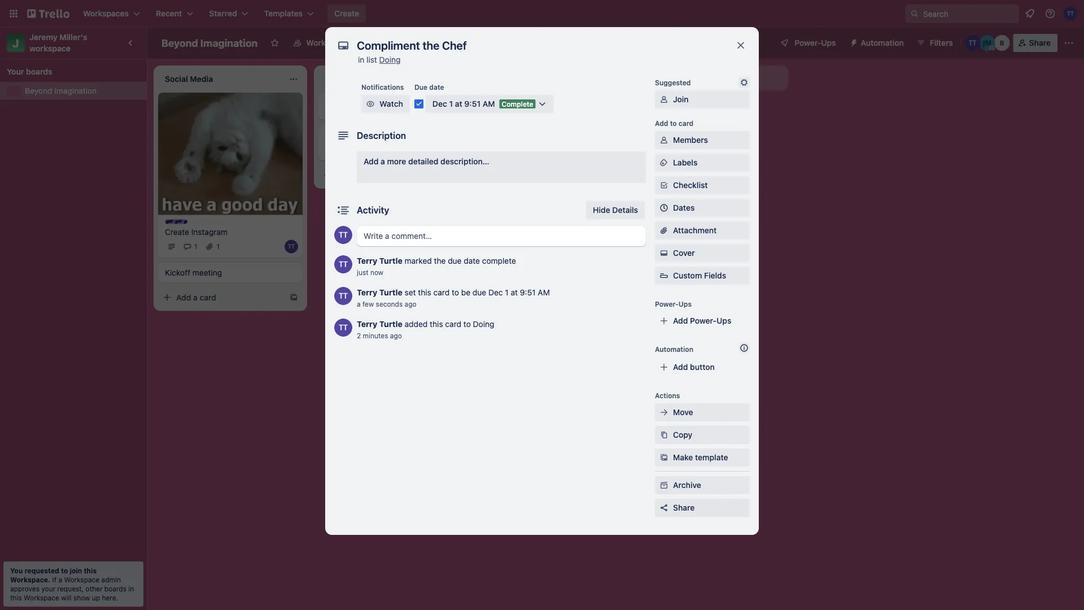 Task type: vqa. For each thing, say whether or not it's contained in the screenshot.
& related to Product
no



Task type: describe. For each thing, give the bounding box(es) containing it.
sm image for make template
[[659, 452, 670, 463]]

0 vertical spatial the
[[372, 130, 383, 139]]

add down dec 1 checkbox on the left top of the page
[[337, 170, 352, 180]]

0 vertical spatial date
[[430, 83, 444, 91]]

sm image for join
[[659, 94, 670, 105]]

card inside the terry turtle set this card to be due dec 1 at 9:51 am a few seconds ago
[[434, 288, 450, 297]]

a right dec 1 at 9:51 am
[[514, 103, 519, 112]]

power-ups button
[[773, 34, 843, 52]]

jeremy miller's workspace
[[29, 32, 89, 53]]

your
[[41, 585, 56, 593]]

minutes
[[363, 332, 388, 340]]

your
[[7, 67, 24, 76]]

add power-ups
[[673, 316, 732, 325]]

button
[[690, 362, 715, 372]]

filters
[[930, 38, 953, 47]]

power-ups inside button
[[795, 38, 836, 47]]

description
[[357, 130, 406, 141]]

create for create
[[334, 9, 359, 18]]

turtle for marked the due date complete
[[380, 256, 403, 266]]

0 horizontal spatial am
[[483, 99, 495, 108]]

join
[[70, 567, 82, 575]]

jeremy
[[29, 32, 58, 42]]

hide details
[[593, 205, 638, 215]]

j
[[13, 36, 19, 49]]

chef
[[386, 130, 403, 139]]

up
[[92, 594, 100, 602]]

copy
[[673, 430, 693, 440]]

doing inside terry turtle added this card to doing 2 minutes ago
[[473, 319, 495, 329]]

1 down create instagram
[[194, 243, 197, 251]]

sm image for members
[[659, 134, 670, 146]]

checklist link
[[655, 176, 750, 194]]

this inside you requested to join this workspace.
[[84, 567, 97, 575]]

terry turtle (terryturtle) image for set this card to be due dec 1 at 9:51 am
[[334, 287, 353, 305]]

create instagram link
[[165, 226, 296, 238]]

members
[[673, 135, 708, 145]]

dates button
[[655, 199, 750, 217]]

share for share button to the left
[[673, 503, 695, 512]]

automation button
[[846, 34, 911, 52]]

detailed
[[409, 157, 439, 166]]

seconds
[[376, 300, 403, 308]]

make
[[673, 453, 693, 462]]

create from template… image
[[450, 171, 459, 180]]

Dec 1 checkbox
[[325, 142, 360, 156]]

attachment button
[[655, 221, 750, 240]]

complete
[[502, 100, 534, 108]]

hide
[[593, 205, 611, 215]]

be
[[461, 288, 471, 297]]

make template
[[673, 453, 729, 462]]

due inside the terry turtle set this card to be due dec 1 at 9:51 am a few seconds ago
[[473, 288, 487, 297]]

will
[[61, 594, 71, 602]]

share for the rightmost share button
[[1030, 38, 1051, 47]]

to up members
[[670, 119, 677, 127]]

back to home image
[[27, 5, 69, 23]]

1 vertical spatial beyond
[[25, 86, 52, 95]]

add another list
[[655, 73, 715, 82]]

add left the more
[[364, 157, 379, 166]]

boards inside if a workspace admin approves your request, other boards in this workspace will show up here.
[[104, 585, 127, 593]]

color: purple, title: none image
[[165, 219, 188, 224]]

1 vertical spatial imagination
[[54, 86, 97, 95]]

watch
[[380, 99, 403, 108]]

join link
[[655, 90, 750, 108]]

terry for set this card to be due dec 1 at 9:51 am
[[357, 288, 378, 297]]

labels
[[673, 158, 698, 167]]

thoughts
[[337, 98, 368, 106]]

power- inside 'link'
[[690, 316, 717, 325]]

you
[[10, 567, 23, 575]]

1 inside checkbox
[[353, 145, 357, 153]]

sm image for watch
[[365, 98, 376, 110]]

actions
[[655, 392, 680, 399]]

terry turtle added this card to doing 2 minutes ago
[[357, 319, 495, 340]]

create for create instagram
[[165, 227, 189, 236]]

dec 1
[[339, 145, 357, 153]]

add another list button
[[635, 66, 789, 90]]

due date
[[415, 83, 444, 91]]

add button button
[[655, 358, 750, 376]]

r
[[1000, 39, 1005, 47]]

compliment the chef
[[325, 130, 403, 139]]

0 horizontal spatial ups
[[679, 300, 692, 308]]

this inside if a workspace admin approves your request, other boards in this workspace will show up here.
[[10, 594, 22, 602]]

request,
[[57, 585, 84, 593]]

2 horizontal spatial add a card button
[[479, 98, 606, 116]]

sm image for move
[[659, 407, 670, 418]]

if a workspace admin approves your request, other boards in this workspace will show up here.
[[10, 576, 134, 602]]

0 horizontal spatial share button
[[655, 499, 750, 517]]

copy link
[[655, 426, 750, 444]]

rubyanndersson (rubyanndersson) image
[[995, 35, 1011, 51]]

the inside terry turtle marked the due date complete just now
[[434, 256, 446, 266]]

dec 1 at 9:51 am
[[433, 99, 495, 108]]

automation inside button
[[861, 38, 904, 47]]

ups inside button
[[822, 38, 836, 47]]

move
[[673, 408, 694, 417]]

search image
[[911, 9, 920, 18]]

card inside terry turtle added this card to doing 2 minutes ago
[[445, 319, 462, 329]]

sm image for copy
[[659, 429, 670, 441]]

1 vertical spatial automation
[[655, 345, 694, 353]]

1 inside the terry turtle set this card to be due dec 1 at 9:51 am a few seconds ago
[[505, 288, 509, 297]]

checklist
[[673, 181, 708, 190]]

other
[[86, 585, 103, 593]]

star or unstar board image
[[270, 38, 279, 47]]

notifications
[[362, 83, 404, 91]]

another
[[672, 73, 701, 82]]

1 horizontal spatial share button
[[1014, 34, 1058, 52]]

0 vertical spatial 9:51
[[465, 99, 481, 108]]

0 horizontal spatial workspace
[[24, 594, 59, 602]]

9:51 inside the terry turtle set this card to be due dec 1 at 9:51 am a few seconds ago
[[520, 288, 536, 297]]

this inside the terry turtle set this card to be due dec 1 at 9:51 am a few seconds ago
[[418, 288, 432, 297]]

board link
[[383, 34, 431, 52]]

show
[[73, 594, 90, 602]]

join
[[673, 95, 689, 104]]

archive
[[673, 481, 702, 490]]

0 vertical spatial in
[[358, 55, 365, 64]]

terry turtle (terryturtle) image for added this card to doing
[[334, 319, 353, 337]]

marked
[[405, 256, 432, 266]]

add a more detailed description…
[[364, 157, 490, 166]]

0 horizontal spatial doing
[[379, 55, 401, 64]]

am inside the terry turtle set this card to be due dec 1 at 9:51 am a few seconds ago
[[538, 288, 550, 297]]

add a card button for create from template… icon
[[319, 166, 445, 184]]

make template link
[[655, 449, 750, 467]]

add a more detailed description… link
[[357, 151, 646, 183]]

list inside button
[[703, 73, 715, 82]]

labels link
[[655, 154, 750, 172]]

terry turtle set this card to be due dec 1 at 9:51 am a few seconds ago
[[357, 288, 550, 308]]

dec for dec 1
[[339, 145, 352, 153]]

create from template… image
[[289, 293, 298, 302]]



Task type: locate. For each thing, give the bounding box(es) containing it.
sm image left the checklist
[[659, 180, 670, 191]]

terry for added this card to doing
[[357, 319, 378, 329]]

1 vertical spatial terry turtle (terryturtle) image
[[334, 287, 353, 305]]

ago inside the terry turtle set this card to be due dec 1 at 9:51 am a few seconds ago
[[405, 300, 417, 308]]

terry turtle (terryturtle) image right open information menu icon
[[1064, 7, 1078, 20]]

1 vertical spatial create
[[165, 227, 189, 236]]

this inside terry turtle added this card to doing 2 minutes ago
[[430, 319, 443, 329]]

1 vertical spatial turtle
[[380, 288, 403, 297]]

primary element
[[0, 0, 1085, 27]]

2 vertical spatial power-
[[690, 316, 717, 325]]

sm image
[[365, 98, 376, 110], [659, 134, 670, 146], [659, 157, 670, 168], [659, 452, 670, 463]]

None text field
[[351, 35, 724, 55]]

in right other
[[128, 585, 134, 593]]

1 horizontal spatial date
[[464, 256, 480, 266]]

0 horizontal spatial imagination
[[54, 86, 97, 95]]

Write a comment text field
[[357, 226, 646, 246]]

1 horizontal spatial boards
[[104, 585, 127, 593]]

sm image for labels
[[659, 157, 670, 168]]

sm image inside cover link
[[659, 247, 670, 259]]

0 horizontal spatial boards
[[26, 67, 52, 76]]

turtle inside terry turtle added this card to doing 2 minutes ago
[[380, 319, 403, 329]]

Mark due date as complete checkbox
[[415, 99, 424, 108]]

create inside "button"
[[334, 9, 359, 18]]

1 vertical spatial the
[[434, 256, 446, 266]]

1 horizontal spatial beyond
[[162, 37, 198, 49]]

description…
[[441, 157, 490, 166]]

0 horizontal spatial at
[[455, 99, 463, 108]]

due
[[415, 83, 428, 91]]

1 turtle from the top
[[380, 256, 403, 266]]

1 down "compliment"
[[353, 145, 357, 153]]

sm image for archive
[[659, 480, 670, 491]]

0 vertical spatial ups
[[822, 38, 836, 47]]

fields
[[705, 271, 727, 280]]

activity
[[357, 205, 389, 216]]

1 horizontal spatial list
[[703, 73, 715, 82]]

open information menu image
[[1045, 8, 1056, 19]]

r button
[[995, 35, 1011, 51]]

workspace
[[29, 44, 71, 53]]

imagination left star or unstar board icon
[[200, 37, 258, 49]]

add a card
[[497, 103, 537, 112], [337, 170, 377, 180], [176, 293, 216, 302]]

1 down "instagram"
[[217, 243, 220, 251]]

0 vertical spatial power-
[[795, 38, 822, 47]]

this right set
[[418, 288, 432, 297]]

ups down fields
[[717, 316, 732, 325]]

0 vertical spatial turtle
[[380, 256, 403, 266]]

sm image inside watch button
[[365, 98, 376, 110]]

automation left filters button
[[861, 38, 904, 47]]

sm image down add to card
[[659, 134, 670, 146]]

added
[[405, 319, 428, 329]]

0 horizontal spatial automation
[[655, 345, 694, 353]]

workspace
[[306, 38, 348, 47], [64, 576, 100, 584], [24, 594, 59, 602]]

am
[[483, 99, 495, 108], [538, 288, 550, 297]]

ups inside 'link'
[[717, 316, 732, 325]]

add down suggested
[[655, 119, 669, 127]]

1 horizontal spatial in
[[358, 55, 365, 64]]

terry turtle (terryturtle) image up create from template… image at the top left
[[285, 240, 298, 253]]

terry for marked the due date complete
[[357, 256, 378, 266]]

in list doing
[[358, 55, 401, 64]]

2 vertical spatial terry
[[357, 319, 378, 329]]

0 horizontal spatial the
[[372, 130, 383, 139]]

date right due
[[430, 83, 444, 91]]

to down the terry turtle set this card to be due dec 1 at 9:51 am a few seconds ago
[[464, 319, 471, 329]]

0 vertical spatial terry turtle (terryturtle) image
[[334, 226, 353, 244]]

terry turtle (terryturtle) image left just
[[334, 255, 353, 273]]

1 horizontal spatial the
[[434, 256, 446, 266]]

0 horizontal spatial share
[[673, 503, 695, 512]]

0 vertical spatial due
[[448, 256, 462, 266]]

you requested to join this workspace.
[[10, 567, 97, 584]]

at down complete
[[511, 288, 518, 297]]

0 horizontal spatial ago
[[390, 332, 402, 340]]

0 vertical spatial add a card button
[[479, 98, 606, 116]]

dec
[[433, 99, 447, 108], [339, 145, 352, 153], [489, 288, 503, 297]]

cover
[[673, 248, 695, 258]]

ago right minutes
[[390, 332, 402, 340]]

add a card button for create from template… image at the top left
[[158, 288, 285, 306]]

2 horizontal spatial add a card
[[497, 103, 537, 112]]

2
[[357, 332, 361, 340]]

0 horizontal spatial beyond imagination
[[25, 86, 97, 95]]

due up be
[[448, 256, 462, 266]]

sm image for checklist
[[659, 180, 670, 191]]

0 horizontal spatial in
[[128, 585, 134, 593]]

meeting
[[193, 268, 222, 277]]

boards down admin
[[104, 585, 127, 593]]

terry inside terry turtle marked the due date complete just now
[[357, 256, 378, 266]]

3 turtle from the top
[[380, 319, 403, 329]]

0 vertical spatial am
[[483, 99, 495, 108]]

miller's
[[60, 32, 87, 42]]

turtle for set this card to be due dec 1 at 9:51 am
[[380, 288, 403, 297]]

sm image down actions
[[659, 407, 670, 418]]

1 vertical spatial due
[[473, 288, 487, 297]]

1 terry turtle (terryturtle) image from the top
[[334, 226, 353, 244]]

share button down archive link
[[655, 499, 750, 517]]

0 horizontal spatial date
[[430, 83, 444, 91]]

share down archive
[[673, 503, 695, 512]]

2 vertical spatial terry turtle (terryturtle) image
[[334, 319, 353, 337]]

doing down board "link"
[[379, 55, 401, 64]]

add inside 'link'
[[673, 316, 688, 325]]

hide details link
[[587, 201, 645, 219]]

dec inside checkbox
[[339, 145, 352, 153]]

3 terry from the top
[[357, 319, 378, 329]]

ups up add power-ups
[[679, 300, 692, 308]]

0 horizontal spatial power-
[[655, 300, 679, 308]]

turtle inside the terry turtle set this card to be due dec 1 at 9:51 am a few seconds ago
[[380, 288, 403, 297]]

2 vertical spatial turtle
[[380, 319, 403, 329]]

0 horizontal spatial create
[[165, 227, 189, 236]]

1 horizontal spatial imagination
[[200, 37, 258, 49]]

terry turtle (terryturtle) image left r at the top right of the page
[[965, 35, 981, 51]]

automation up add button
[[655, 345, 694, 353]]

few
[[363, 300, 374, 308]]

3 terry turtle (terryturtle) image from the top
[[334, 319, 353, 337]]

1 horizontal spatial add a card button
[[319, 166, 445, 184]]

turtle inside terry turtle marked the due date complete just now
[[380, 256, 403, 266]]

dec inside the terry turtle set this card to be due dec 1 at 9:51 am a few seconds ago
[[489, 288, 503, 297]]

turtle for added this card to doing
[[380, 319, 403, 329]]

2 terry from the top
[[357, 288, 378, 297]]

1 vertical spatial 9:51
[[520, 288, 536, 297]]

sm image left archive
[[659, 480, 670, 491]]

power-ups
[[795, 38, 836, 47], [655, 300, 692, 308]]

beyond imagination inside text box
[[162, 37, 258, 49]]

0 vertical spatial share button
[[1014, 34, 1058, 52]]

this
[[418, 288, 432, 297], [430, 319, 443, 329], [84, 567, 97, 575], [10, 594, 22, 602]]

to inside terry turtle added this card to doing 2 minutes ago
[[464, 319, 471, 329]]

sm image for cover
[[659, 247, 670, 259]]

imagination
[[200, 37, 258, 49], [54, 86, 97, 95]]

board
[[402, 38, 424, 47]]

0 horizontal spatial power-ups
[[655, 300, 692, 308]]

imagination down the your boards with 1 items element
[[54, 86, 97, 95]]

add a card down dec 1
[[337, 170, 377, 180]]

1 vertical spatial ago
[[390, 332, 402, 340]]

sm image left join
[[659, 94, 670, 105]]

0 horizontal spatial add a card
[[176, 293, 216, 302]]

set
[[405, 288, 416, 297]]

sm image for automation
[[846, 34, 861, 50]]

sm image inside make template 'link'
[[659, 452, 670, 463]]

due inside terry turtle marked the due date complete just now
[[448, 256, 462, 266]]

dec for dec 1 at 9:51 am
[[433, 99, 447, 108]]

add
[[655, 73, 670, 82], [497, 103, 512, 112], [655, 119, 669, 127], [364, 157, 379, 166], [337, 170, 352, 180], [176, 293, 191, 302], [673, 316, 688, 325], [673, 362, 688, 372]]

2 minutes ago link
[[357, 332, 402, 340]]

1 vertical spatial add a card button
[[319, 166, 445, 184]]

now
[[371, 268, 384, 276]]

to left join
[[61, 567, 68, 575]]

1 horizontal spatial automation
[[861, 38, 904, 47]]

1 down complete
[[505, 288, 509, 297]]

ups left the automation button
[[822, 38, 836, 47]]

date
[[430, 83, 444, 91], [464, 256, 480, 266]]

1 horizontal spatial power-ups
[[795, 38, 836, 47]]

just now link
[[357, 268, 384, 276]]

sm image inside the automation button
[[846, 34, 861, 50]]

details
[[613, 205, 638, 215]]

1 horizontal spatial ago
[[405, 300, 417, 308]]

imagination inside text box
[[200, 37, 258, 49]]

2 turtle from the top
[[380, 288, 403, 297]]

0 horizontal spatial list
[[367, 55, 377, 64]]

a down dec 1
[[354, 170, 358, 180]]

show menu image
[[1064, 37, 1075, 49]]

boards right your
[[26, 67, 52, 76]]

1 vertical spatial ups
[[679, 300, 692, 308]]

2 horizontal spatial dec
[[489, 288, 503, 297]]

jeremy miller (jeremymiller198) image
[[980, 35, 996, 51]]

this right added
[[430, 319, 443, 329]]

a right if
[[58, 576, 62, 584]]

mark due date as complete image
[[415, 99, 424, 108]]

ago inside terry turtle added this card to doing 2 minutes ago
[[390, 332, 402, 340]]

beyond inside text box
[[162, 37, 198, 49]]

0 horizontal spatial due
[[448, 256, 462, 266]]

workspace inside button
[[306, 38, 348, 47]]

1 horizontal spatial power-
[[690, 316, 717, 325]]

turtle up the now
[[380, 256, 403, 266]]

1 vertical spatial date
[[464, 256, 480, 266]]

the right marked
[[434, 256, 446, 266]]

ups
[[822, 38, 836, 47], [679, 300, 692, 308], [717, 316, 732, 325]]

customize views image
[[437, 37, 448, 49]]

add down custom
[[673, 316, 688, 325]]

1
[[449, 99, 453, 108], [353, 145, 357, 153], [194, 243, 197, 251], [217, 243, 220, 251], [505, 288, 509, 297]]

terry turtle marked the due date complete just now
[[357, 256, 516, 276]]

1 vertical spatial power-
[[655, 300, 679, 308]]

more
[[387, 157, 406, 166]]

doing down the terry turtle set this card to be due dec 1 at 9:51 am a few seconds ago
[[473, 319, 495, 329]]

automation
[[861, 38, 904, 47], [655, 345, 694, 353]]

0 vertical spatial at
[[455, 99, 463, 108]]

beyond imagination
[[162, 37, 258, 49], [25, 86, 97, 95]]

add a card right dec 1 at 9:51 am
[[497, 103, 537, 112]]

0 vertical spatial list
[[367, 55, 377, 64]]

0 horizontal spatial 9:51
[[465, 99, 481, 108]]

due
[[448, 256, 462, 266], [473, 288, 487, 297]]

ago
[[405, 300, 417, 308], [390, 332, 402, 340]]

a left few
[[357, 300, 361, 308]]

a inside the terry turtle set this card to be due dec 1 at 9:51 am a few seconds ago
[[357, 300, 361, 308]]

create down color: purple, title: none "icon"
[[165, 227, 189, 236]]

terry up 2
[[357, 319, 378, 329]]

a few seconds ago link
[[357, 300, 417, 308]]

terry
[[357, 256, 378, 266], [357, 288, 378, 297], [357, 319, 378, 329]]

0 notifications image
[[1024, 7, 1037, 20]]

due right be
[[473, 288, 487, 297]]

1 terry from the top
[[357, 256, 378, 266]]

2 terry turtle (terryturtle) image from the top
[[334, 287, 353, 305]]

sm image left copy
[[659, 429, 670, 441]]

0 vertical spatial boards
[[26, 67, 52, 76]]

share
[[1030, 38, 1051, 47], [673, 503, 695, 512]]

sm image inside join link
[[659, 94, 670, 105]]

add a card for create from template… icon
[[337, 170, 377, 180]]

kickoff meeting link
[[165, 267, 296, 278]]

terry up just now link
[[357, 256, 378, 266]]

if
[[52, 576, 57, 584]]

to inside the terry turtle set this card to be due dec 1 at 9:51 am a few seconds ago
[[452, 288, 459, 297]]

sm image for suggested
[[739, 77, 750, 88]]

suggested
[[655, 79, 691, 86]]

1 vertical spatial dec
[[339, 145, 352, 153]]

color: bold red, title: "thoughts" element
[[325, 97, 368, 106]]

1 horizontal spatial create
[[334, 9, 359, 18]]

0 vertical spatial share
[[1030, 38, 1051, 47]]

kickoff
[[165, 268, 190, 277]]

doing link
[[379, 55, 401, 64]]

1 vertical spatial list
[[703, 73, 715, 82]]

0 vertical spatial beyond
[[162, 37, 198, 49]]

a left the more
[[381, 157, 385, 166]]

0 vertical spatial create
[[334, 9, 359, 18]]

list right another at right top
[[703, 73, 715, 82]]

beyond imagination link
[[25, 85, 140, 97]]

in
[[358, 55, 365, 64], [128, 585, 134, 593]]

workspace left visible
[[306, 38, 348, 47]]

add right dec 1 at 9:51 am
[[497, 103, 512, 112]]

power- inside button
[[795, 38, 822, 47]]

sm image inside labels link
[[659, 157, 670, 168]]

move link
[[655, 403, 750, 421]]

a inside if a workspace admin approves your request, other boards in this workspace will show up here.
[[58, 576, 62, 584]]

add to card
[[655, 119, 694, 127]]

list
[[367, 55, 377, 64], [703, 73, 715, 82]]

instagram
[[191, 227, 228, 236]]

0 vertical spatial add a card
[[497, 103, 537, 112]]

create
[[334, 9, 359, 18], [165, 227, 189, 236]]

to left be
[[452, 288, 459, 297]]

sm image inside members link
[[659, 134, 670, 146]]

power-
[[795, 38, 822, 47], [655, 300, 679, 308], [690, 316, 717, 325]]

approves
[[10, 585, 40, 593]]

1 vertical spatial boards
[[104, 585, 127, 593]]

add left another at right top
[[655, 73, 670, 82]]

compliment
[[325, 130, 369, 139]]

1 vertical spatial power-ups
[[655, 300, 692, 308]]

2 vertical spatial dec
[[489, 288, 503, 297]]

terry inside the terry turtle set this card to be due dec 1 at 9:51 am a few seconds ago
[[357, 288, 378, 297]]

a down kickoff meeting
[[193, 293, 198, 302]]

sm image right power-ups button
[[846, 34, 861, 50]]

date inside terry turtle marked the due date complete just now
[[464, 256, 480, 266]]

add a card for create from template… image at the top left
[[176, 293, 216, 302]]

sm image inside archive link
[[659, 480, 670, 491]]

sm image left watch
[[365, 98, 376, 110]]

list left doing link on the left top of the page
[[367, 55, 377, 64]]

sm image left make
[[659, 452, 670, 463]]

cover link
[[655, 244, 750, 262]]

2 vertical spatial add a card
[[176, 293, 216, 302]]

sm image up join link
[[739, 77, 750, 88]]

1 right mark due date as complete image
[[449, 99, 453, 108]]

add a card down kickoff meeting
[[176, 293, 216, 302]]

ago down set
[[405, 300, 417, 308]]

2 vertical spatial workspace
[[24, 594, 59, 602]]

add button
[[673, 362, 715, 372]]

1 horizontal spatial 9:51
[[520, 288, 536, 297]]

terry turtle (terryturtle) image
[[1064, 7, 1078, 20], [965, 35, 981, 51], [285, 240, 298, 253], [334, 255, 353, 273]]

workspace visible button
[[286, 34, 381, 52]]

your boards with 1 items element
[[7, 65, 134, 79]]

just
[[357, 268, 369, 276]]

workspace.
[[10, 576, 50, 584]]

sm image
[[846, 34, 861, 50], [739, 77, 750, 88], [659, 94, 670, 105], [659, 180, 670, 191], [659, 247, 670, 259], [659, 407, 670, 418], [659, 429, 670, 441], [659, 480, 670, 491]]

0 vertical spatial imagination
[[200, 37, 258, 49]]

1 horizontal spatial add a card
[[337, 170, 377, 180]]

at right mark due date as complete image
[[455, 99, 463, 108]]

1 horizontal spatial beyond imagination
[[162, 37, 258, 49]]

to inside you requested to join this workspace.
[[61, 567, 68, 575]]

in inside if a workspace admin approves your request, other boards in this workspace will show up here.
[[128, 585, 134, 593]]

at inside the terry turtle set this card to be due dec 1 at 9:51 am a few seconds ago
[[511, 288, 518, 297]]

terry up few
[[357, 288, 378, 297]]

add down the kickoff
[[176, 293, 191, 302]]

sm image inside move link
[[659, 407, 670, 418]]

add left button
[[673, 362, 688, 372]]

dec down "compliment"
[[339, 145, 352, 153]]

dec down due date in the top left of the page
[[433, 99, 447, 108]]

the left chef
[[372, 130, 383, 139]]

sm image left labels
[[659, 157, 670, 168]]

Search field
[[920, 5, 1019, 22]]

0 vertical spatial terry
[[357, 256, 378, 266]]

date left complete
[[464, 256, 480, 266]]

terry inside terry turtle added this card to doing 2 minutes ago
[[357, 319, 378, 329]]

turtle up seconds
[[380, 288, 403, 297]]

1 horizontal spatial doing
[[473, 319, 495, 329]]

kickoff meeting
[[165, 268, 222, 277]]

workspace visible
[[306, 38, 374, 47]]

0 horizontal spatial add a card button
[[158, 288, 285, 306]]

in down visible
[[358, 55, 365, 64]]

Board name text field
[[156, 34, 264, 52]]

1 vertical spatial at
[[511, 288, 518, 297]]

share button down 0 notifications icon
[[1014, 34, 1058, 52]]

1 horizontal spatial workspace
[[64, 576, 100, 584]]

0 vertical spatial ago
[[405, 300, 417, 308]]

sm image left cover
[[659, 247, 670, 259]]

terry turtle (terryturtle) image
[[334, 226, 353, 244], [334, 287, 353, 305], [334, 319, 353, 337]]

1 vertical spatial terry
[[357, 288, 378, 297]]

dates
[[673, 203, 695, 212]]

workspace down your
[[24, 594, 59, 602]]

create up workspace visible
[[334, 9, 359, 18]]

0 vertical spatial automation
[[861, 38, 904, 47]]

turtle up 2 minutes ago link
[[380, 319, 403, 329]]

1 horizontal spatial due
[[473, 288, 487, 297]]

1 vertical spatial workspace
[[64, 576, 100, 584]]

0 vertical spatial workspace
[[306, 38, 348, 47]]

complete
[[482, 256, 516, 266]]

1 vertical spatial share
[[673, 503, 695, 512]]

custom fields
[[673, 271, 727, 280]]

dec right be
[[489, 288, 503, 297]]

2 vertical spatial add a card button
[[158, 288, 285, 306]]

share left show menu image
[[1030, 38, 1051, 47]]

2 horizontal spatial power-
[[795, 38, 822, 47]]

2 horizontal spatial ups
[[822, 38, 836, 47]]

sm image inside the 'checklist' link
[[659, 180, 670, 191]]

this down approves at the left bottom of the page
[[10, 594, 22, 602]]

your boards
[[7, 67, 52, 76]]

9:51
[[465, 99, 481, 108], [520, 288, 536, 297]]

workspace down join
[[64, 576, 100, 584]]

this right join
[[84, 567, 97, 575]]

create button
[[328, 5, 366, 23]]

share button
[[1014, 34, 1058, 52], [655, 499, 750, 517]]

0 vertical spatial beyond imagination
[[162, 37, 258, 49]]

sm image inside copy link
[[659, 429, 670, 441]]

0 vertical spatial dec
[[433, 99, 447, 108]]



